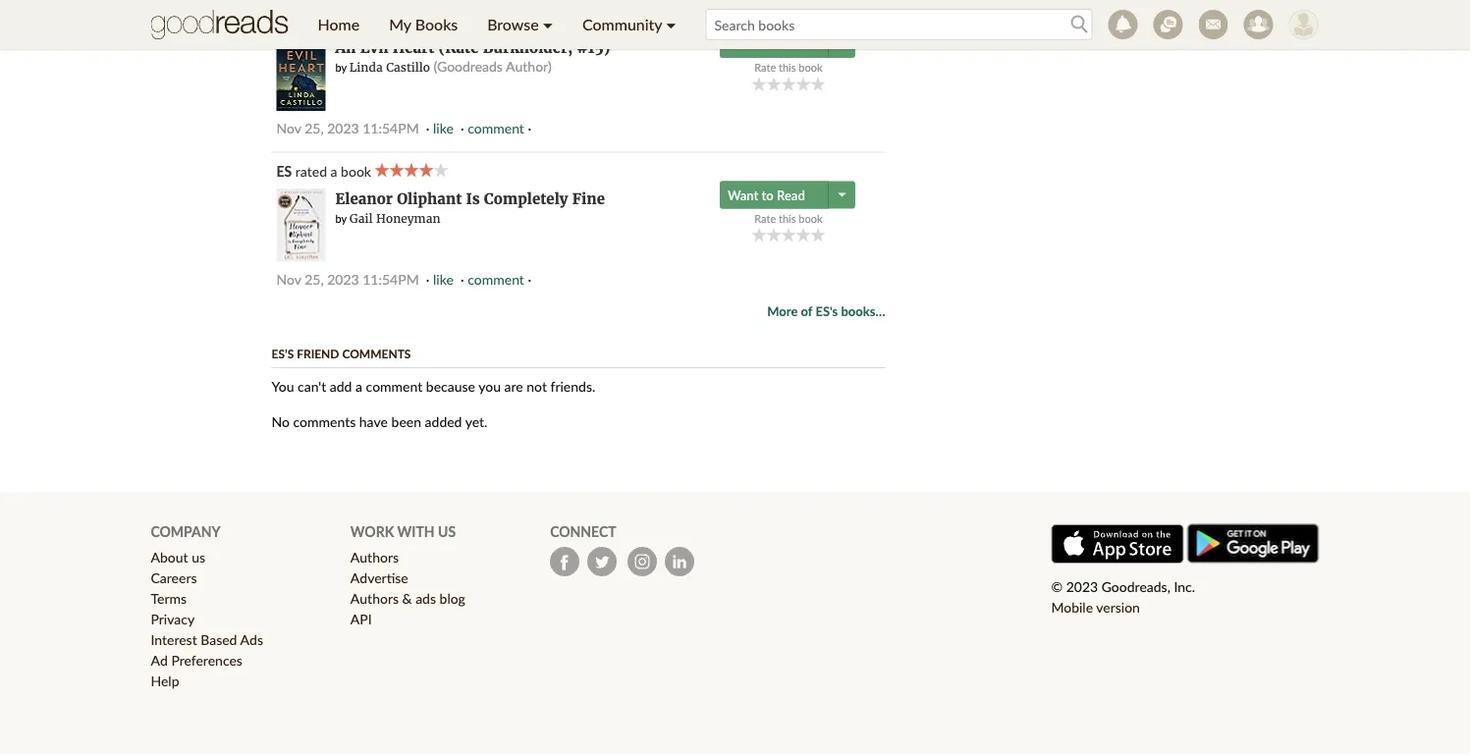 Task type: describe. For each thing, give the bounding box(es) containing it.
interest based ads link
[[151, 632, 263, 649]]

(goodreads
[[434, 58, 503, 75]]

es link for eleanor oliphant is completely fine
[[277, 163, 292, 180]]

careers link
[[151, 570, 197, 587]]

▾ for browse ▾
[[543, 15, 553, 34]]

eleanor oliphant is completely fine by gail honeyman
[[336, 189, 605, 226]]

to for eleanor oliphant is completely fine
[[762, 187, 774, 203]]

an evil heart (kate burkholder, #15) link
[[336, 38, 610, 57]]

rate for an evil heart (kate burkholder, #15)
[[755, 61, 776, 74]]

goodreads on instagram image
[[628, 547, 658, 577]]

more
[[768, 304, 798, 319]]

my books
[[389, 15, 458, 34]]

es's
[[272, 346, 294, 361]]

nov 25, 2023 11:54pm link for like link associated with second comment link from the top of the page
[[277, 271, 419, 287]]

add
[[330, 378, 352, 394]]

2 vertical spatial comment
[[366, 378, 423, 394]]

download app for ios image
[[1052, 525, 1184, 564]]

(kate
[[439, 38, 479, 57]]

friends.
[[551, 378, 596, 394]]

authors & ads blog link
[[351, 591, 466, 607]]

my group discussions image
[[1154, 10, 1183, 39]]

es finished reading
[[277, 12, 391, 29]]

comments
[[342, 346, 411, 361]]

to for an evil heart (kate burkholder, #15)
[[762, 36, 774, 52]]

based
[[201, 632, 237, 649]]

no
[[272, 413, 290, 430]]

my
[[389, 15, 411, 34]]

es's friend comments
[[272, 346, 411, 361]]

api
[[351, 611, 372, 628]]

es's
[[816, 304, 838, 319]]

you can't add a comment because you are not friends.
[[272, 378, 596, 394]]

11:54pm for like link associated with second comment link from the top of the page
[[363, 271, 419, 287]]

rated
[[296, 163, 327, 180]]

help link
[[151, 673, 179, 690]]

2023 inside © 2023 goodreads, inc. mobile version
[[1067, 578, 1099, 595]]

api link
[[351, 611, 372, 628]]

no comments have been added yet.
[[272, 413, 488, 430]]

notifications image
[[1109, 10, 1138, 39]]

1 authors from the top
[[351, 549, 399, 566]]

menu containing home
[[303, 0, 691, 49]]

browse ▾ button
[[473, 0, 568, 49]]

· down author)
[[528, 120, 532, 137]]

0 vertical spatial 2023
[[327, 120, 359, 137]]

· down the (goodreads
[[461, 120, 464, 137]]

company
[[151, 523, 221, 540]]

like for first comment link
[[433, 120, 454, 137]]

linda
[[350, 60, 383, 75]]

1 vertical spatial a
[[356, 378, 363, 394]]

book for an evil heart (kate burkholder, #15)
[[799, 61, 823, 74]]

us for about
[[192, 549, 205, 566]]

es link for an evil heart (kate burkholder, #15)
[[277, 12, 292, 29]]

▾ for community ▾
[[666, 15, 676, 34]]

goodreads,
[[1102, 578, 1171, 595]]

©
[[1052, 578, 1063, 595]]

are
[[505, 378, 523, 394]]

oliphant
[[397, 189, 462, 208]]

with
[[397, 523, 435, 540]]

friend
[[297, 346, 339, 361]]

ads
[[416, 591, 436, 607]]

1 vertical spatial 2023
[[327, 271, 359, 287]]

Search for books to add to your shelves search field
[[706, 9, 1093, 40]]

more of es's books… link
[[768, 303, 886, 320]]

browse ▾
[[488, 15, 553, 34]]

connect
[[550, 523, 617, 540]]

have
[[359, 413, 388, 430]]

comments
[[293, 413, 356, 430]]

want for an evil heart (kate burkholder, #15)
[[728, 36, 759, 52]]

preferences
[[171, 652, 243, 669]]

goodreads on twitter image
[[588, 547, 617, 577]]

1 nov 25, 2023 11:54pm · like · comment · from the top
[[277, 120, 535, 137]]

added
[[425, 413, 462, 430]]

about
[[151, 549, 188, 566]]

burkholder,
[[483, 38, 573, 57]]

· down honeyman
[[426, 271, 430, 287]]

my books link
[[374, 0, 473, 49]]

· down completely
[[528, 271, 532, 287]]

community
[[583, 15, 662, 34]]

us for with
[[438, 523, 456, 540]]

community ▾
[[583, 15, 676, 34]]

eleanor oliphant is completely fine link
[[336, 189, 605, 208]]

this for eleanor oliphant is completely fine
[[779, 212, 796, 225]]

want to read button for eleanor oliphant is completely fine
[[720, 181, 831, 209]]

rate this book for eleanor oliphant is completely fine
[[755, 212, 823, 225]]

help
[[151, 673, 179, 690]]

goodreads on linkedin image
[[665, 547, 695, 577]]

gail
[[350, 211, 373, 226]]

privacy
[[151, 611, 195, 628]]

linda castillo link
[[350, 60, 430, 75]]

terms
[[151, 591, 187, 607]]

more of es's books…
[[768, 304, 886, 319]]

work with us authors advertise authors & ads blog api
[[351, 523, 466, 628]]

an evil heart by linda castillo image
[[277, 37, 326, 111]]

1 comment link from the top
[[468, 120, 525, 137]]

2 nov 25, 2023 11:54pm · like · comment · from the top
[[277, 271, 535, 287]]

you
[[272, 378, 294, 394]]

browse
[[488, 15, 539, 34]]

home
[[318, 15, 360, 34]]

advertise
[[351, 570, 408, 587]]

nov for like link related to first comment link nov 25, 2023 11:54pm link
[[277, 120, 301, 137]]



Task type: vqa. For each thing, say whether or not it's contained in the screenshot.
Like link
yes



Task type: locate. For each thing, give the bounding box(es) containing it.
1 vertical spatial rate this book
[[755, 212, 823, 225]]

0 vertical spatial to
[[762, 36, 774, 52]]

© 2023 goodreads, inc. mobile version
[[1052, 578, 1196, 616]]

0 vertical spatial want to read
[[728, 36, 805, 52]]

1 vertical spatial authors
[[351, 591, 399, 607]]

nov 25, 2023 11:54pm link for like link related to first comment link
[[277, 120, 419, 137]]

0 vertical spatial comment link
[[468, 120, 525, 137]]

rate this book for an evil heart (kate burkholder, #15)
[[755, 61, 823, 74]]

1 vertical spatial comment link
[[468, 271, 525, 287]]

11:54pm for like link related to first comment link
[[363, 120, 419, 137]]

25, down eleanor oliphant is completely fine by gail honeyman image
[[305, 271, 324, 287]]

by inside eleanor oliphant is completely fine by gail honeyman
[[336, 212, 347, 225]]

friend requests image
[[1244, 10, 1274, 39]]

2023
[[327, 120, 359, 137], [327, 271, 359, 287], [1067, 578, 1099, 595]]

1 horizontal spatial a
[[356, 378, 363, 394]]

nov 25, 2023 11:54pm link down the gail at the left top of the page
[[277, 271, 419, 287]]

been
[[392, 413, 421, 430]]

because
[[426, 378, 475, 394]]

finished
[[296, 12, 343, 29]]

gail honeyman link
[[350, 211, 441, 226]]

1 like from the top
[[433, 120, 454, 137]]

1 vertical spatial nov 25, 2023 11:54pm · like · comment ·
[[277, 271, 535, 287]]

yet.
[[465, 413, 488, 430]]

0 vertical spatial book
[[799, 61, 823, 74]]

11:54pm down linda castillo link
[[363, 120, 419, 137]]

0 vertical spatial nov
[[277, 120, 301, 137]]

2023 up mobile
[[1067, 578, 1099, 595]]

2 read from the top
[[777, 187, 805, 203]]

es
[[277, 12, 292, 29], [277, 163, 292, 180]]

1 vertical spatial by
[[336, 212, 347, 225]]

nov for like link associated with second comment link from the top of the page's nov 25, 2023 11:54pm link
[[277, 271, 301, 287]]

0 vertical spatial es
[[277, 12, 292, 29]]

0 vertical spatial es link
[[277, 12, 292, 29]]

comment for second comment link from the top of the page
[[468, 271, 525, 287]]

like down honeyman
[[433, 271, 454, 287]]

inbox image
[[1199, 10, 1229, 39]]

us inside company about us careers terms privacy interest based ads ad preferences help
[[192, 549, 205, 566]]

▾ right "community"
[[666, 15, 676, 34]]

can't
[[298, 378, 326, 394]]

nov 25, 2023 11:54pm link
[[277, 120, 419, 137], [277, 271, 419, 287]]

authors
[[351, 549, 399, 566], [351, 591, 399, 607]]

mobile version link
[[1052, 599, 1141, 616]]

interest
[[151, 632, 197, 649]]

2 like from the top
[[433, 271, 454, 287]]

0 vertical spatial us
[[438, 523, 456, 540]]

25, for first comment link
[[305, 120, 324, 137]]

2 authors from the top
[[351, 591, 399, 607]]

read for eleanor oliphant is completely fine
[[777, 187, 805, 203]]

books…
[[841, 304, 886, 319]]

castillo
[[386, 60, 430, 75]]

11:54pm down gail honeyman link
[[363, 271, 419, 287]]

1 vertical spatial like
[[433, 271, 454, 287]]

Search books text field
[[706, 9, 1093, 40]]

0 horizontal spatial ▾
[[543, 15, 553, 34]]

rate for eleanor oliphant is completely fine
[[755, 212, 776, 225]]

us inside work with us authors advertise authors & ads blog api
[[438, 523, 456, 540]]

1 es from the top
[[277, 12, 292, 29]]

2 nov from the top
[[277, 271, 301, 287]]

1 vertical spatial want
[[728, 187, 759, 203]]

goodreads on facebook image
[[550, 547, 580, 577]]

completely
[[484, 189, 568, 208]]

by left the gail at the left top of the page
[[336, 212, 347, 225]]

0 vertical spatial like
[[433, 120, 454, 137]]

es link left rated
[[277, 163, 292, 180]]

25, for second comment link from the top of the page
[[305, 271, 324, 287]]

es link
[[277, 12, 292, 29], [277, 163, 292, 180]]

blog
[[440, 591, 466, 607]]

mobile
[[1052, 599, 1094, 616]]

1 11:54pm from the top
[[363, 120, 419, 137]]

0 vertical spatial comment
[[468, 120, 525, 137]]

by inside an evil heart (kate burkholder, #15) by linda castillo (goodreads author)
[[336, 61, 347, 74]]

1 vertical spatial read
[[777, 187, 805, 203]]

0 vertical spatial want
[[728, 36, 759, 52]]

like link down honeyman
[[433, 271, 454, 287]]

us right about
[[192, 549, 205, 566]]

like
[[433, 120, 454, 137], [433, 271, 454, 287]]

work
[[351, 523, 394, 540]]

1 25, from the top
[[305, 120, 324, 137]]

read
[[777, 36, 805, 52], [777, 187, 805, 203]]

this
[[779, 61, 796, 74], [779, 212, 796, 225]]

es link left "finished"
[[277, 12, 292, 29]]

privacy link
[[151, 611, 195, 628]]

1 vertical spatial es
[[277, 163, 292, 180]]

25, up rated
[[305, 120, 324, 137]]

nov 25, 2023 11:54pm · like · comment · down honeyman
[[277, 271, 535, 287]]

not
[[527, 378, 547, 394]]

book for eleanor oliphant is completely fine
[[799, 212, 823, 225]]

1 vertical spatial nov 25, 2023 11:54pm link
[[277, 271, 419, 287]]

1 vertical spatial to
[[762, 187, 774, 203]]

author)
[[506, 58, 552, 75]]

es for es rated a book
[[277, 163, 292, 180]]

this for an evil heart (kate burkholder, #15)
[[779, 61, 796, 74]]

2 by from the top
[[336, 212, 347, 225]]

0 vertical spatial nov 25, 2023 11:54pm link
[[277, 120, 419, 137]]

0 vertical spatial read
[[777, 36, 805, 52]]

▾ inside popup button
[[543, 15, 553, 34]]

1 nov 25, 2023 11:54pm link from the top
[[277, 120, 419, 137]]

of
[[801, 304, 813, 319]]

es rated a book
[[277, 163, 375, 180]]

comment down the (goodreads
[[468, 120, 525, 137]]

by
[[336, 61, 347, 74], [336, 212, 347, 225]]

·
[[426, 120, 430, 137], [461, 120, 464, 137], [528, 120, 532, 137], [426, 271, 430, 287], [461, 271, 464, 287], [528, 271, 532, 287]]

by down an
[[336, 61, 347, 74]]

comment link
[[468, 120, 525, 137], [468, 271, 525, 287]]

2 25, from the top
[[305, 271, 324, 287]]

es for es finished reading
[[277, 12, 292, 29]]

1 vertical spatial want to read
[[728, 187, 805, 203]]

▾ up burkholder,
[[543, 15, 553, 34]]

rate this book
[[755, 61, 823, 74], [755, 212, 823, 225]]

1 vertical spatial book
[[341, 163, 371, 180]]

an evil heart (kate burkholder, #15) by linda castillo (goodreads author)
[[336, 38, 610, 75]]

evil
[[360, 38, 389, 57]]

1 vertical spatial comment
[[468, 271, 525, 287]]

authors link
[[351, 549, 399, 566]]

like link down the (goodreads
[[433, 120, 454, 137]]

1 by from the top
[[336, 61, 347, 74]]

es left rated
[[277, 163, 292, 180]]

▾ inside 'dropdown button'
[[666, 15, 676, 34]]

2 like link from the top
[[433, 271, 454, 287]]

like down the (goodreads
[[433, 120, 454, 137]]

nov down eleanor oliphant is completely fine by gail honeyman image
[[277, 271, 301, 287]]

0 vertical spatial rate this book
[[755, 61, 823, 74]]

0 vertical spatial 25,
[[305, 120, 324, 137]]

nov 25, 2023 11:54pm link up es rated a book
[[277, 120, 419, 137]]

· down castillo
[[426, 120, 430, 137]]

2 11:54pm from the top
[[363, 271, 419, 287]]

version
[[1097, 599, 1141, 616]]

1 vertical spatial like link
[[433, 271, 454, 287]]

comment link down eleanor oliphant is completely fine by gail honeyman on the left top
[[468, 271, 525, 287]]

comment
[[468, 120, 525, 137], [468, 271, 525, 287], [366, 378, 423, 394]]

0 horizontal spatial a
[[331, 163, 338, 180]]

1 vertical spatial us
[[192, 549, 205, 566]]

0 vertical spatial 11:54pm
[[363, 120, 419, 137]]

1 es link from the top
[[277, 12, 292, 29]]

ads
[[240, 632, 263, 649]]

nov up rated
[[277, 120, 301, 137]]

2023 down the gail at the left top of the page
[[327, 271, 359, 287]]

0 vertical spatial a
[[331, 163, 338, 180]]

inc.
[[1174, 578, 1196, 595]]

careers
[[151, 570, 197, 587]]

2 want to read button from the top
[[720, 181, 831, 209]]

0 vertical spatial want to read button
[[720, 30, 831, 58]]

1 this from the top
[[779, 61, 796, 74]]

1 vertical spatial rate
[[755, 212, 776, 225]]

reading
[[347, 12, 391, 29]]

0 vertical spatial by
[[336, 61, 347, 74]]

2 want from the top
[[728, 187, 759, 203]]

2 ▾ from the left
[[666, 15, 676, 34]]

download app for android image
[[1187, 524, 1320, 564]]

bob builder image
[[1290, 10, 1319, 39]]

books
[[415, 15, 458, 34]]

authors down advertise
[[351, 591, 399, 607]]

0 vertical spatial rate
[[755, 61, 776, 74]]

1 vertical spatial 25,
[[305, 271, 324, 287]]

2 want to read from the top
[[728, 187, 805, 203]]

nov 25, 2023 11:54pm · like · comment · down castillo
[[277, 120, 535, 137]]

0 vertical spatial authors
[[351, 549, 399, 566]]

11:54pm
[[363, 120, 419, 137], [363, 271, 419, 287]]

1 vertical spatial nov
[[277, 271, 301, 287]]

2 nov 25, 2023 11:54pm link from the top
[[277, 271, 419, 287]]

0 vertical spatial this
[[779, 61, 796, 74]]

advertise link
[[351, 570, 408, 587]]

2 rate this book from the top
[[755, 212, 823, 225]]

want to read button for an evil heart (kate burkholder, #15)
[[720, 30, 831, 58]]

2 comment link from the top
[[468, 271, 525, 287]]

2 es link from the top
[[277, 163, 292, 180]]

like link for first comment link
[[433, 120, 454, 137]]

2 rate from the top
[[755, 212, 776, 225]]

comment link down the (goodreads
[[468, 120, 525, 137]]

comment down eleanor oliphant is completely fine by gail honeyman on the left top
[[468, 271, 525, 287]]

comment for first comment link
[[468, 120, 525, 137]]

eleanor
[[336, 189, 393, 208]]

rate
[[755, 61, 776, 74], [755, 212, 776, 225]]

a right add
[[356, 378, 363, 394]]

1 read from the top
[[777, 36, 805, 52]]

es left "finished"
[[277, 12, 292, 29]]

a
[[331, 163, 338, 180], [356, 378, 363, 394]]

nov 25, 2023 11:54pm · like · comment ·
[[277, 120, 535, 137], [277, 271, 535, 287]]

want to read for eleanor oliphant is completely fine
[[728, 187, 805, 203]]

2023 up es rated a book
[[327, 120, 359, 137]]

0 vertical spatial like link
[[433, 120, 454, 137]]

comment down comments
[[366, 378, 423, 394]]

1 horizontal spatial us
[[438, 523, 456, 540]]

honeyman
[[376, 211, 441, 226]]

1 want to read from the top
[[728, 36, 805, 52]]

want for eleanor oliphant is completely fine
[[728, 187, 759, 203]]

2 to from the top
[[762, 187, 774, 203]]

1 ▾ from the left
[[543, 15, 553, 34]]

1 rate this book from the top
[[755, 61, 823, 74]]

read for an evil heart (kate burkholder, #15)
[[777, 36, 805, 52]]

1 vertical spatial want to read button
[[720, 181, 831, 209]]

a right rated
[[331, 163, 338, 180]]

us
[[438, 523, 456, 540], [192, 549, 205, 566]]

like link
[[433, 120, 454, 137], [433, 271, 454, 287]]

nov
[[277, 120, 301, 137], [277, 271, 301, 287]]

0 vertical spatial nov 25, 2023 11:54pm · like · comment ·
[[277, 120, 535, 137]]

2 this from the top
[[779, 212, 796, 225]]

#15)
[[577, 38, 610, 57]]

us right with
[[438, 523, 456, 540]]

1 vertical spatial this
[[779, 212, 796, 225]]

home link
[[303, 0, 374, 49]]

1 vertical spatial 11:54pm
[[363, 271, 419, 287]]

&
[[402, 591, 412, 607]]

2 es from the top
[[277, 163, 292, 180]]

company about us careers terms privacy interest based ads ad preferences help
[[151, 523, 263, 690]]

fine
[[572, 189, 605, 208]]

es's friend comments link
[[272, 346, 411, 361]]

1 want from the top
[[728, 36, 759, 52]]

like link for second comment link from the top of the page
[[433, 271, 454, 287]]

2 vertical spatial book
[[799, 212, 823, 225]]

ad preferences link
[[151, 652, 243, 669]]

want
[[728, 36, 759, 52], [728, 187, 759, 203]]

0 horizontal spatial us
[[192, 549, 205, 566]]

is
[[466, 189, 480, 208]]

terms link
[[151, 591, 187, 607]]

authors up advertise link
[[351, 549, 399, 566]]

1 rate from the top
[[755, 61, 776, 74]]

1 like link from the top
[[433, 120, 454, 137]]

· down eleanor oliphant is completely fine by gail honeyman on the left top
[[461, 271, 464, 287]]

like for second comment link from the top of the page
[[433, 271, 454, 287]]

▾
[[543, 15, 553, 34], [666, 15, 676, 34]]

ad
[[151, 652, 168, 669]]

1 to from the top
[[762, 36, 774, 52]]

1 horizontal spatial ▾
[[666, 15, 676, 34]]

1 vertical spatial es link
[[277, 163, 292, 180]]

1 want to read button from the top
[[720, 30, 831, 58]]

eleanor oliphant is completely fine by gail honeyman image
[[277, 188, 326, 262]]

2 vertical spatial 2023
[[1067, 578, 1099, 595]]

1 nov from the top
[[277, 120, 301, 137]]

an
[[336, 38, 356, 57]]

want to read for an evil heart (kate burkholder, #15)
[[728, 36, 805, 52]]

menu
[[303, 0, 691, 49]]



